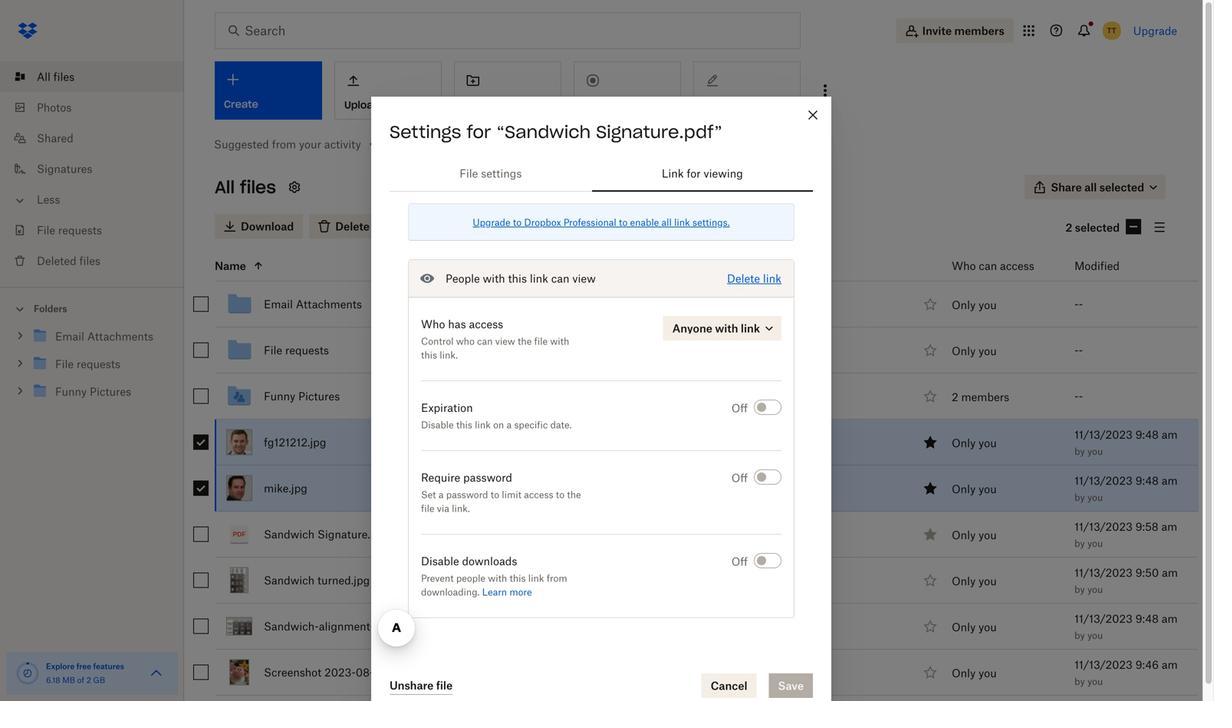 Task type: vqa. For each thing, say whether or not it's contained in the screenshot.


Task type: describe. For each thing, give the bounding box(es) containing it.
folders
[[34, 303, 67, 314]]

access inside the require password set a password to limit access to the file via link.
[[524, 489, 553, 500]]

mike.jpg
[[264, 482, 307, 495]]

2 inside explore free features 6.18 mb of 2 gb
[[86, 675, 91, 685]]

you inside the name email attachments, modified 11/13/2023 10:24 am, element
[[979, 298, 997, 311]]

/mike.jpg image
[[226, 475, 252, 501]]

am for turned.jpg
[[1162, 566, 1178, 579]]

funny
[[264, 390, 295, 403]]

1 horizontal spatial all
[[215, 176, 235, 198]]

all
[[662, 217, 672, 228]]

all files list item
[[0, 61, 184, 92]]

this inside who has access control who can view the file with this link.
[[421, 349, 437, 361]]

add to starred image for screenshot 2023-08-18 at 9.48.36 am.png
[[921, 663, 940, 682]]

dropbox
[[524, 217, 561, 228]]

file requests inside list
[[37, 224, 102, 237]]

with inside who has access control who can view the file with this link.
[[550, 336, 569, 347]]

link. inside the require password set a password to limit access to the file via link.
[[452, 503, 470, 514]]

sandwich-alignment-chart-720x495.jpg link
[[264, 617, 469, 635]]

/sandwich alignment chart 720x495.jpg image
[[226, 617, 252, 635]]

to right limit
[[556, 489, 565, 500]]

only you for signature.pdf
[[952, 528, 997, 541]]

quota usage element
[[15, 661, 40, 686]]

suggested
[[214, 138, 269, 151]]

only for turned.jpg
[[952, 574, 976, 587]]

you inside '11/13/2023 9:58 am by you'
[[1088, 538, 1103, 549]]

only you button inside name fg121212.jpg, modified 11/13/2023 9:48 am, element
[[952, 434, 997, 451]]

date.
[[550, 419, 572, 431]]

only you button for 2023-
[[952, 665, 997, 681]]

deleted files
[[37, 254, 100, 267]]

only you inside name mike.jpg, modified 11/13/2023 9:48 am, element
[[952, 482, 997, 495]]

expiration
[[421, 401, 473, 414]]

people
[[446, 272, 480, 285]]

add to starred image for 11/13/2023 9:50 am
[[921, 571, 940, 589]]

name funny pictures, modified 11/13/2023 10:13 am, element
[[181, 374, 1199, 420]]

2 disable from the top
[[421, 555, 459, 568]]

attachments
[[296, 298, 362, 311]]

who can access
[[952, 259, 1034, 272]]

files for the all files link
[[53, 70, 75, 83]]

from inside prevent people with this link from downloading.
[[547, 573, 567, 584]]

1 horizontal spatial file requests
[[264, 344, 329, 357]]

remove from starred image for 11/13/2023 9:58 am
[[921, 525, 940, 543]]

professional
[[564, 217, 617, 228]]

sandwich for sandwich signature.pdf
[[264, 528, 315, 541]]

link for viewing
[[662, 167, 743, 180]]

name sandwich turned.jpg, modified 11/13/2023 9:50 am, element
[[181, 558, 1199, 604]]

photos
[[37, 101, 72, 114]]

on
[[493, 419, 504, 431]]

720x495.jpg
[[405, 620, 469, 633]]

who has access control who can view the file with this link.
[[421, 318, 569, 361]]

learn more link
[[482, 586, 532, 598]]

9:48 for fg121212.jpg
[[1136, 428, 1159, 441]]

learn
[[482, 586, 507, 598]]

with right the people
[[483, 272, 505, 285]]

only you button for alignment-
[[952, 619, 997, 635]]

file inside button
[[436, 679, 453, 692]]

1 horizontal spatial file
[[264, 344, 282, 357]]

expiration disable this link on a specific date.
[[421, 401, 572, 431]]

name
[[215, 259, 246, 272]]

sandwich for sandwich turned.jpg
[[264, 574, 315, 587]]

11/13/2023 9:48 am by you for sandwich-alignment-chart-720x495.jpg
[[1075, 612, 1178, 641]]

screenshot
[[264, 666, 322, 679]]

fg121212.jpg
[[264, 436, 326, 449]]

signature.pdf
[[317, 528, 387, 541]]

11/13/2023 for turned.jpg
[[1075, 566, 1133, 579]]

6.18
[[46, 675, 60, 685]]

only you button inside name mike.jpg, modified 11/13/2023 9:48 am, element
[[952, 480, 997, 497]]

upgrade to dropbox professional to enable all link settings.
[[473, 217, 730, 228]]

unshare file
[[390, 679, 453, 692]]

a inside the require password set a password to limit access to the file via link.
[[439, 489, 444, 500]]

name file requests, modified 12/14/2023 4:10 pm, element
[[181, 328, 1199, 374]]

0 horizontal spatial from
[[272, 138, 296, 151]]

sandwich turned.jpg link
[[264, 571, 370, 589]]

via
[[437, 503, 449, 514]]

08-
[[356, 666, 373, 679]]

/sandwich turned.jpg image
[[230, 567, 249, 593]]

-- for pictures
[[1075, 390, 1083, 403]]

settings
[[481, 167, 522, 180]]

am.png
[[442, 666, 482, 679]]

2023-
[[324, 666, 356, 679]]

name shortcut.web, modified 11/13/2023 10:10 am, element
[[181, 696, 1199, 701]]

name button
[[215, 257, 914, 275]]

add to starred image for 11/13/2023 9:48 am
[[921, 617, 940, 635]]

who for who has access control who can view the file with this link.
[[421, 318, 445, 331]]

sandwich-
[[264, 620, 319, 633]]

18
[[373, 666, 385, 679]]

signature.pdf"
[[596, 121, 722, 143]]

activity
[[324, 138, 361, 151]]

disable inside expiration disable this link on a specific date.
[[421, 419, 454, 431]]

you inside name file requests, modified 12/14/2023 4:10 pm, element
[[979, 344, 997, 357]]

name screenshot 2023-08-18 at 9.48.36 am.png, modified 11/13/2023 9:46 am, element
[[181, 650, 1199, 696]]

2 for 2 members
[[952, 390, 958, 403]]

off for disable
[[732, 402, 748, 415]]

prevent people with this link from downloading.
[[421, 573, 567, 598]]

set
[[421, 489, 436, 500]]

name fg121212.jpg, modified 11/13/2023 9:48 am, element
[[181, 420, 1199, 466]]

unshare
[[390, 679, 434, 692]]

9.48.36
[[400, 666, 439, 679]]

only for requests
[[952, 344, 976, 357]]

2 horizontal spatial can
[[979, 259, 997, 272]]

viewing
[[704, 167, 743, 180]]

only you inside name fg121212.jpg, modified 11/13/2023 9:48 am, element
[[952, 436, 997, 449]]

off for password
[[732, 471, 748, 484]]

screenshot 2023-08-18 at 9.48.36 am.png link
[[264, 663, 482, 682]]

2 members button
[[952, 388, 1009, 405]]

at
[[387, 666, 397, 679]]

1 vertical spatial password
[[446, 489, 488, 500]]

a inside expiration disable this link on a specific date.
[[507, 419, 512, 431]]

the inside the require password set a password to limit access to the file via link.
[[567, 489, 581, 500]]

deleted
[[37, 254, 76, 267]]

/screenshot 2023-08-18 at 9.48.36 am.png image
[[229, 659, 249, 685]]

all inside list item
[[37, 70, 51, 83]]

link for viewing tab
[[592, 155, 813, 192]]

only you button for attachments
[[952, 296, 997, 313]]

anyone with link
[[672, 322, 760, 335]]

you inside 11/13/2023 9:46 am by you
[[1088, 676, 1103, 687]]

-- for attachments
[[1075, 298, 1083, 311]]

9:46
[[1136, 658, 1159, 671]]

sandwich signature.pdf
[[264, 528, 387, 541]]

of
[[77, 675, 84, 685]]

2 selected
[[1066, 221, 1120, 234]]

enable
[[630, 217, 659, 228]]

settings for "sandwich signature.pdf"
[[390, 121, 722, 143]]

mb
[[62, 675, 75, 685]]

all files link
[[12, 61, 184, 92]]

screenshot 2023-08-18 at 9.48.36 am.png
[[264, 666, 482, 679]]

add to starred image for email attachments
[[921, 295, 940, 313]]

more
[[510, 586, 532, 598]]

settings.
[[693, 217, 730, 228]]

link inside prevent people with this link from downloading.
[[528, 573, 544, 584]]

for for settings
[[467, 121, 491, 143]]

add to starred image for funny pictures
[[921, 387, 940, 405]]

settings
[[390, 121, 461, 143]]

1 horizontal spatial can
[[551, 272, 570, 285]]

0 vertical spatial file requests link
[[12, 215, 184, 245]]

am inside name fg121212.jpg, modified 11/13/2023 9:48 am, element
[[1162, 428, 1178, 441]]

link down dropbox
[[530, 272, 548, 285]]

shared link
[[12, 123, 184, 153]]

only inside name mike.jpg, modified 11/13/2023 9:48 am, element
[[952, 482, 976, 495]]

11/13/2023 9:46 am by you
[[1075, 658, 1178, 687]]

require
[[421, 471, 460, 484]]

delete link link
[[727, 272, 782, 285]]

file inside tab
[[460, 167, 478, 180]]

chart-
[[375, 620, 405, 633]]

folders button
[[0, 297, 184, 319]]

/fg121212.jpg image
[[226, 429, 252, 455]]

link. inside who has access control who can view the file with this link.
[[440, 349, 458, 361]]

view inside who has access control who can view the file with this link.
[[495, 336, 515, 347]]

file inside the require password set a password to limit access to the file via link.
[[421, 503, 435, 514]]

file inside list
[[37, 224, 55, 237]]

can inside who has access control who can view the file with this link.
[[477, 336, 493, 347]]

by inside name fg121212.jpg, modified 11/13/2023 9:48 am, element
[[1075, 446, 1085, 457]]

upgrade to dropbox professional to enable all link settings. link
[[473, 217, 730, 228]]

to left enable
[[619, 217, 628, 228]]

0 vertical spatial password
[[463, 471, 512, 484]]

link inside popup button
[[741, 322, 760, 335]]

only you for 2023-
[[952, 666, 997, 680]]

unshare file button
[[390, 677, 453, 695]]

delete link
[[727, 272, 782, 285]]

only you for alignment-
[[952, 620, 997, 634]]

11/13/2023 9:58 am by you
[[1075, 520, 1178, 549]]

modified
[[1075, 259, 1120, 272]]

to left dropbox
[[513, 217, 522, 228]]

turned.jpg
[[317, 574, 370, 587]]



Task type: locate. For each thing, give the bounding box(es) containing it.
only inside name file requests, modified 12/14/2023 4:10 pm, element
[[952, 344, 976, 357]]

cancel button
[[702, 673, 757, 698]]

9:48 for sandwich-alignment-chart-720x495.jpg
[[1136, 612, 1159, 625]]

1 vertical spatial 2
[[952, 390, 958, 403]]

for right link
[[687, 167, 701, 180]]

2 vertical spatial access
[[524, 489, 553, 500]]

2 off from the top
[[732, 471, 748, 484]]

your
[[299, 138, 321, 151]]

add to starred image inside the name email attachments, modified 11/13/2023 10:24 am, element
[[921, 295, 940, 313]]

0 vertical spatial all
[[37, 70, 51, 83]]

you
[[979, 298, 997, 311], [979, 344, 997, 357], [979, 436, 997, 449], [1088, 446, 1103, 457], [979, 482, 997, 495], [1088, 492, 1103, 503], [979, 528, 997, 541], [1088, 538, 1103, 549], [979, 574, 997, 587], [1088, 584, 1103, 595], [979, 620, 997, 634], [1088, 630, 1103, 641], [979, 666, 997, 680], [1088, 676, 1103, 687]]

all files up photos at the left top of the page
[[37, 70, 75, 83]]

1 vertical spatial add to starred image
[[921, 571, 940, 589]]

2 inside button
[[952, 390, 958, 403]]

group
[[0, 319, 184, 417]]

file settings tab
[[390, 155, 592, 192]]

11/13/2023 inside 11/13/2023 9:46 am by you
[[1075, 658, 1133, 671]]

11/13/2023 9:48 am by you inside name mike.jpg, modified 11/13/2023 9:48 am, element
[[1075, 474, 1178, 503]]

1 vertical spatial --
[[1075, 344, 1083, 357]]

remove from starred image
[[921, 433, 940, 451], [921, 525, 940, 543]]

link right 'all'
[[674, 217, 690, 228]]

remove from starred image up remove from starred image
[[921, 433, 940, 451]]

1 horizontal spatial upgrade
[[1133, 24, 1177, 37]]

3 -- from the top
[[1075, 390, 1083, 403]]

0 horizontal spatial file
[[421, 503, 435, 514]]

6 by from the top
[[1075, 676, 1085, 687]]

this down control
[[421, 349, 437, 361]]

0 vertical spatial remove from starred image
[[921, 433, 940, 451]]

only you button for requests
[[952, 342, 997, 359]]

list
[[0, 52, 184, 287]]

sandwich
[[264, 528, 315, 541], [264, 574, 315, 587]]

deleted files link
[[12, 245, 184, 276]]

11/13/2023 inside name fg121212.jpg, modified 11/13/2023 9:48 am, element
[[1075, 428, 1133, 441]]

0 horizontal spatial 2
[[86, 675, 91, 685]]

remove from starred image inside the name sandwich signature.pdf, modified 11/13/2023 9:58 am, element
[[921, 525, 940, 543]]

0 vertical spatial disable
[[421, 419, 454, 431]]

signatures link
[[12, 153, 184, 184]]

with down people with this link can view
[[550, 336, 569, 347]]

1 vertical spatial view
[[495, 336, 515, 347]]

only
[[952, 298, 976, 311], [952, 344, 976, 357], [952, 436, 976, 449], [952, 482, 976, 495], [952, 528, 976, 541], [952, 574, 976, 587], [952, 620, 976, 634], [952, 666, 976, 680]]

with
[[483, 272, 505, 285], [715, 322, 738, 335], [550, 336, 569, 347], [488, 573, 507, 584]]

dropbox image
[[12, 15, 43, 46]]

1 11/13/2023 from the top
[[1075, 428, 1133, 441]]

2 vertical spatial --
[[1075, 390, 1083, 403]]

2 vertical spatial 9:48
[[1136, 612, 1159, 625]]

only you for turned.jpg
[[952, 574, 997, 587]]

1 vertical spatial remove from starred image
[[921, 525, 940, 543]]

1 vertical spatial from
[[547, 573, 567, 584]]

1 add to starred image from the top
[[921, 341, 940, 359]]

name mike.jpg, modified 11/13/2023 9:48 am, element
[[181, 466, 1199, 512]]

name email attachments, modified 11/13/2023 10:24 am, element
[[181, 282, 1199, 328]]

only you inside name file requests, modified 12/14/2023 4:10 pm, element
[[952, 344, 997, 357]]

5 am from the top
[[1162, 612, 1178, 625]]

by inside name sandwich-alignment-chart-720x495.jpg, modified 11/13/2023 9:48 am, element
[[1075, 630, 1085, 641]]

by for turned.jpg
[[1075, 584, 1085, 595]]

1 9:48 from the top
[[1136, 428, 1159, 441]]

am inside name sandwich-alignment-chart-720x495.jpg, modified 11/13/2023 9:48 am, element
[[1162, 612, 1178, 625]]

0 vertical spatial link.
[[440, 349, 458, 361]]

view
[[572, 272, 596, 285], [495, 336, 515, 347]]

access inside who has access control who can view the file with this link.
[[469, 318, 503, 331]]

for inside "tab"
[[687, 167, 701, 180]]

only you inside name sandwich turned.jpg, modified 11/13/2023 9:50 am, element
[[952, 574, 997, 587]]

by for signature.pdf
[[1075, 538, 1085, 549]]

by for 2023-
[[1075, 676, 1085, 687]]

email
[[264, 298, 293, 311]]

9:50
[[1136, 566, 1159, 579]]

link down delete link link
[[741, 322, 760, 335]]

2 vertical spatial add to starred image
[[921, 663, 940, 682]]

only inside name screenshot 2023-08-18 at 9.48.36 am.png, modified 11/13/2023 9:46 am, element
[[952, 666, 976, 680]]

11/13/2023 for signature.pdf
[[1075, 520, 1133, 533]]

7 only from the top
[[952, 620, 976, 634]]

1 -- from the top
[[1075, 298, 1083, 311]]

who
[[456, 336, 475, 347]]

off
[[732, 402, 748, 415], [732, 471, 748, 484], [732, 555, 748, 568]]

am for 2023-
[[1162, 658, 1178, 671]]

pictures
[[298, 390, 340, 403]]

0 vertical spatial file
[[534, 336, 548, 347]]

11/13/2023 inside name mike.jpg, modified 11/13/2023 9:48 am, element
[[1075, 474, 1133, 487]]

1 remove from starred image from the top
[[921, 433, 940, 451]]

0 vertical spatial 11/13/2023 9:48 am by you
[[1075, 428, 1178, 457]]

1 horizontal spatial files
[[79, 254, 100, 267]]

link right delete
[[763, 272, 782, 285]]

link for viewing tab panel
[[390, 203, 813, 655]]

the right limit
[[567, 489, 581, 500]]

0 horizontal spatial files
[[53, 70, 75, 83]]

1 vertical spatial who
[[421, 318, 445, 331]]

only inside the name sandwich signature.pdf, modified 11/13/2023 9:58 am, element
[[952, 528, 976, 541]]

0 horizontal spatial file requests
[[37, 224, 102, 237]]

disable up prevent
[[421, 555, 459, 568]]

3 by from the top
[[1075, 538, 1085, 549]]

a right on
[[507, 419, 512, 431]]

for for link
[[687, 167, 701, 180]]

2 vertical spatial 11/13/2023 9:48 am by you
[[1075, 612, 1178, 641]]

only you button for signature.pdf
[[952, 527, 997, 543]]

0 vertical spatial the
[[518, 336, 532, 347]]

sandwich-alignment-chart-720x495.jpg
[[264, 620, 469, 633]]

specific
[[514, 419, 548, 431]]

by for alignment-
[[1075, 630, 1085, 641]]

table containing name
[[181, 251, 1199, 701]]

only you inside name sandwich-alignment-chart-720x495.jpg, modified 11/13/2023 9:48 am, element
[[952, 620, 997, 634]]

2 11/13/2023 9:48 am by you from the top
[[1075, 474, 1178, 503]]

email attachments
[[264, 298, 362, 311]]

sandwich inside "link"
[[264, 574, 315, 587]]

5 only from the top
[[952, 528, 976, 541]]

anyone with link button
[[663, 316, 782, 341]]

link. right via
[[452, 503, 470, 514]]

fg121212.jpg link
[[264, 433, 326, 451]]

1 horizontal spatial a
[[507, 419, 512, 431]]

all files inside list item
[[37, 70, 75, 83]]

remove from starred image
[[921, 479, 940, 497]]

1 horizontal spatial who
[[952, 259, 976, 272]]

only you button inside the name sandwich signature.pdf, modified 11/13/2023 9:58 am, element
[[952, 527, 997, 543]]

3 only you from the top
[[952, 436, 997, 449]]

only you button inside name file requests, modified 12/14/2023 4:10 pm, element
[[952, 342, 997, 359]]

2 horizontal spatial access
[[1000, 259, 1034, 272]]

0 horizontal spatial all files
[[37, 70, 75, 83]]

2
[[1066, 221, 1072, 234], [952, 390, 958, 403], [86, 675, 91, 685]]

tab list containing file settings
[[390, 155, 813, 192]]

this down "expiration"
[[456, 419, 472, 431]]

1 horizontal spatial file requests link
[[264, 341, 329, 359]]

tab list
[[390, 155, 813, 192]]

remove from starred image inside name fg121212.jpg, modified 11/13/2023 9:48 am, element
[[921, 433, 940, 451]]

1 only you from the top
[[952, 298, 997, 311]]

this up the more
[[510, 573, 526, 584]]

with inside prevent people with this link from downloading.
[[488, 573, 507, 584]]

1 vertical spatial file requests
[[264, 344, 329, 357]]

1 off from the top
[[732, 402, 748, 415]]

1 horizontal spatial 2
[[952, 390, 958, 403]]

0 vertical spatial sandwich
[[264, 528, 315, 541]]

3 add to starred image from the top
[[921, 617, 940, 635]]

1 vertical spatial add to starred image
[[921, 387, 940, 405]]

access
[[1000, 259, 1034, 272], [469, 318, 503, 331], [524, 489, 553, 500]]

explore
[[46, 662, 75, 671]]

0 vertical spatial view
[[572, 272, 596, 285]]

0 horizontal spatial all
[[37, 70, 51, 83]]

add to starred image inside name funny pictures, modified 11/13/2023 10:13 am, 'element'
[[921, 387, 940, 405]]

file down "set" at the left of the page
[[421, 503, 435, 514]]

can
[[979, 259, 997, 272], [551, 272, 570, 285], [477, 336, 493, 347]]

prevent
[[421, 573, 454, 584]]

am inside 11/13/2023 9:50 am by you
[[1162, 566, 1178, 579]]

11/13/2023 9:50 am by you
[[1075, 566, 1178, 595]]

the inside who has access control who can view the file with this link.
[[518, 336, 532, 347]]

-- for requests
[[1075, 344, 1083, 357]]

file requests link up deleted files
[[12, 215, 184, 245]]

members
[[961, 390, 1009, 403]]

with right 'anyone'
[[715, 322, 738, 335]]

who inside who has access control who can view the file with this link.
[[421, 318, 445, 331]]

0 horizontal spatial upgrade
[[473, 217, 511, 228]]

6 only you button from the top
[[952, 573, 997, 589]]

only you for attachments
[[952, 298, 997, 311]]

2 only you from the top
[[952, 344, 997, 357]]

8 only from the top
[[952, 666, 976, 680]]

with up learn
[[488, 573, 507, 584]]

11/13/2023 9:48 am by you for mike.jpg
[[1075, 474, 1178, 503]]

funny pictures link
[[264, 387, 340, 405]]

only for alignment-
[[952, 620, 976, 634]]

link left on
[[475, 419, 491, 431]]

from
[[272, 138, 296, 151], [547, 573, 567, 584]]

all down the suggested
[[215, 176, 235, 198]]

anyone
[[672, 322, 713, 335]]

0 vertical spatial 2
[[1066, 221, 1072, 234]]

cancel
[[711, 679, 748, 692]]

to left limit
[[491, 489, 499, 500]]

1 horizontal spatial view
[[572, 272, 596, 285]]

this inside expiration disable this link on a specific date.
[[456, 419, 472, 431]]

less
[[37, 193, 60, 206]]

password up via
[[446, 489, 488, 500]]

11/13/2023
[[1075, 428, 1133, 441], [1075, 474, 1133, 487], [1075, 520, 1133, 533], [1075, 566, 1133, 579], [1075, 612, 1133, 625], [1075, 658, 1133, 671]]

list containing all files
[[0, 52, 184, 287]]

only you button inside name sandwich-alignment-chart-720x495.jpg, modified 11/13/2023 9:48 am, element
[[952, 619, 997, 635]]

a right "set" at the left of the page
[[439, 489, 444, 500]]

0 vertical spatial files
[[53, 70, 75, 83]]

2 vertical spatial off
[[732, 555, 748, 568]]

1 horizontal spatial from
[[547, 573, 567, 584]]

requests up deleted files
[[58, 224, 102, 237]]

link up the more
[[528, 573, 544, 584]]

5 only you from the top
[[952, 528, 997, 541]]

all up photos at the left top of the page
[[37, 70, 51, 83]]

less image
[[12, 193, 28, 208]]

name sandwich-alignment-chart-720x495.jpg, modified 11/13/2023 9:48 am, element
[[181, 604, 1199, 650]]

1 horizontal spatial for
[[687, 167, 701, 180]]

1 vertical spatial access
[[469, 318, 503, 331]]

link
[[662, 167, 684, 180]]

who for who can access
[[952, 259, 976, 272]]

people
[[456, 573, 486, 584]]

link
[[674, 217, 690, 228], [530, 272, 548, 285], [763, 272, 782, 285], [741, 322, 760, 335], [475, 419, 491, 431], [528, 573, 544, 584]]

0 vertical spatial all files
[[37, 70, 75, 83]]

signatures
[[37, 162, 92, 175]]

disable
[[421, 419, 454, 431], [421, 555, 459, 568]]

sandwich signature.pdf link
[[264, 525, 387, 543]]

2 add to starred image from the top
[[921, 571, 940, 589]]

email attachments link
[[264, 295, 362, 313]]

1 vertical spatial for
[[687, 167, 701, 180]]

11/13/2023 for 2023-
[[1075, 658, 1133, 671]]

9:48 for mike.jpg
[[1136, 474, 1159, 487]]

4 by from the top
[[1075, 584, 1085, 595]]

table
[[181, 251, 1199, 701]]

files up photos at the left top of the page
[[53, 70, 75, 83]]

sandwich down mike.jpg at bottom
[[264, 528, 315, 541]]

1 only from the top
[[952, 298, 976, 311]]

1 vertical spatial the
[[567, 489, 581, 500]]

4 11/13/2023 from the top
[[1075, 566, 1133, 579]]

file requests up funny pictures "link"
[[264, 344, 329, 357]]

learn more
[[482, 586, 532, 598]]

0 horizontal spatial access
[[469, 318, 503, 331]]

file down people with this link can view
[[534, 336, 548, 347]]

-- inside name file requests, modified 12/14/2023 4:10 pm, element
[[1075, 344, 1083, 357]]

2 9:48 from the top
[[1136, 474, 1159, 487]]

add to starred image inside name file requests, modified 12/14/2023 4:10 pm, element
[[921, 341, 940, 359]]

only inside name sandwich-alignment-chart-720x495.jpg, modified 11/13/2023 9:48 am, element
[[952, 620, 976, 634]]

9:58
[[1136, 520, 1159, 533]]

1 vertical spatial file requests link
[[264, 341, 329, 359]]

file right unshare
[[436, 679, 453, 692]]

file inside who has access control who can view the file with this link.
[[534, 336, 548, 347]]

0 vertical spatial --
[[1075, 298, 1083, 311]]

3 9:48 from the top
[[1136, 612, 1159, 625]]

11/13/2023 inside name sandwich-alignment-chart-720x495.jpg, modified 11/13/2023 9:48 am, element
[[1075, 612, 1133, 625]]

2 am from the top
[[1162, 474, 1178, 487]]

only you inside name screenshot 2023-08-18 at 9.48.36 am.png, modified 11/13/2023 9:46 am, element
[[952, 666, 997, 680]]

0 vertical spatial from
[[272, 138, 296, 151]]

only you button
[[952, 296, 997, 313], [952, 342, 997, 359], [952, 434, 997, 451], [952, 480, 997, 497], [952, 527, 997, 543], [952, 573, 997, 589], [952, 619, 997, 635], [952, 665, 997, 681]]

1 horizontal spatial access
[[524, 489, 553, 500]]

3 only you button from the top
[[952, 434, 997, 451]]

11/13/2023 for alignment-
[[1075, 612, 1133, 625]]

3 add to starred image from the top
[[921, 663, 940, 682]]

funny pictures
[[264, 390, 340, 403]]

2 add to starred image from the top
[[921, 387, 940, 405]]

add to starred image
[[921, 295, 940, 313], [921, 387, 940, 405], [921, 663, 940, 682]]

access for has
[[469, 318, 503, 331]]

0 horizontal spatial view
[[495, 336, 515, 347]]

11/13/2023 9:48 am by you inside name sandwich-alignment-chart-720x495.jpg, modified 11/13/2023 9:48 am, element
[[1075, 612, 1178, 641]]

only you
[[952, 298, 997, 311], [952, 344, 997, 357], [952, 436, 997, 449], [952, 482, 997, 495], [952, 528, 997, 541], [952, 574, 997, 587], [952, 620, 997, 634], [952, 666, 997, 680]]

modified button
[[1075, 257, 1160, 275]]

1 horizontal spatial all files
[[215, 176, 276, 198]]

3 11/13/2023 from the top
[[1075, 520, 1133, 533]]

settings for "sandwich signature.pdf" dialog
[[371, 97, 831, 701]]

2 vertical spatial files
[[79, 254, 100, 267]]

2 remove from starred image from the top
[[921, 525, 940, 543]]

access for can
[[1000, 259, 1034, 272]]

file requests link up funny pictures "link"
[[264, 341, 329, 359]]

for up file settings
[[467, 121, 491, 143]]

7 only you button from the top
[[952, 619, 997, 635]]

files for deleted files link
[[79, 254, 100, 267]]

all files down the suggested
[[215, 176, 276, 198]]

0 horizontal spatial file
[[37, 224, 55, 237]]

6 am from the top
[[1162, 658, 1178, 671]]

1 only you button from the top
[[952, 296, 997, 313]]

downloading.
[[421, 586, 480, 598]]

am inside '11/13/2023 9:58 am by you'
[[1162, 520, 1178, 533]]

4 am from the top
[[1162, 566, 1178, 579]]

remove from starred image down remove from starred image
[[921, 525, 940, 543]]

0 vertical spatial off
[[732, 402, 748, 415]]

with inside popup button
[[715, 322, 738, 335]]

am for alignment-
[[1162, 612, 1178, 625]]

downloads
[[462, 555, 517, 568]]

1 11/13/2023 9:48 am by you from the top
[[1075, 428, 1178, 457]]

11/13/2023 9:48 am by you for fg121212.jpg
[[1075, 428, 1178, 457]]

5 only you button from the top
[[952, 527, 997, 543]]

6 only you from the top
[[952, 574, 997, 587]]

5 by from the top
[[1075, 630, 1085, 641]]

0 vertical spatial access
[[1000, 259, 1034, 272]]

6 11/13/2023 from the top
[[1075, 658, 1133, 671]]

2 only you button from the top
[[952, 342, 997, 359]]

only inside the name email attachments, modified 11/13/2023 10:24 am, element
[[952, 298, 976, 311]]

alignment-
[[319, 620, 375, 633]]

0 vertical spatial file requests
[[37, 224, 102, 237]]

link.
[[440, 349, 458, 361], [452, 503, 470, 514]]

view down the professional
[[572, 272, 596, 285]]

1 am from the top
[[1162, 428, 1178, 441]]

2 members
[[952, 390, 1009, 403]]

only you for requests
[[952, 344, 997, 357]]

11/13/2023 9:48 am by you
[[1075, 428, 1178, 457], [1075, 474, 1178, 503], [1075, 612, 1178, 641]]

features
[[93, 662, 124, 671]]

only you inside the name email attachments, modified 11/13/2023 10:24 am, element
[[952, 298, 997, 311]]

sandwich turned.jpg
[[264, 574, 370, 587]]

2 horizontal spatial file
[[460, 167, 478, 180]]

by inside 11/13/2023 9:46 am by you
[[1075, 676, 1085, 687]]

1 horizontal spatial file
[[436, 679, 453, 692]]

3 only from the top
[[952, 436, 976, 449]]

1 add to starred image from the top
[[921, 295, 940, 313]]

7 only you from the top
[[952, 620, 997, 634]]

only inside name sandwich turned.jpg, modified 11/13/2023 9:50 am, element
[[952, 574, 976, 587]]

upgrade for upgrade
[[1133, 24, 1177, 37]]

0 horizontal spatial who
[[421, 318, 445, 331]]

you inside 11/13/2023 9:50 am by you
[[1088, 584, 1103, 595]]

2 left selected
[[1066, 221, 1072, 234]]

1 horizontal spatial requests
[[285, 344, 329, 357]]

11/13/2023 inside 11/13/2023 9:50 am by you
[[1075, 566, 1133, 579]]

files right deleted
[[79, 254, 100, 267]]

only you button for turned.jpg
[[952, 573, 997, 589]]

3 11/13/2023 9:48 am by you from the top
[[1075, 612, 1178, 641]]

1 sandwich from the top
[[264, 528, 315, 541]]

2 -- from the top
[[1075, 344, 1083, 357]]

file
[[534, 336, 548, 347], [421, 503, 435, 514], [436, 679, 453, 692]]

0 horizontal spatial for
[[467, 121, 491, 143]]

8 only you button from the top
[[952, 665, 997, 681]]

mike.jpg link
[[264, 479, 307, 497]]

who
[[952, 259, 976, 272], [421, 318, 445, 331]]

1 vertical spatial all files
[[215, 176, 276, 198]]

by inside name mike.jpg, modified 11/13/2023 9:48 am, element
[[1075, 492, 1085, 503]]

2 vertical spatial 2
[[86, 675, 91, 685]]

2 vertical spatial file
[[436, 679, 453, 692]]

2 vertical spatial add to starred image
[[921, 617, 940, 635]]

-- inside name funny pictures, modified 11/13/2023 10:13 am, 'element'
[[1075, 390, 1083, 403]]

0 vertical spatial for
[[467, 121, 491, 143]]

"sandwich
[[497, 121, 591, 143]]

0 horizontal spatial can
[[477, 336, 493, 347]]

-- inside the name email attachments, modified 11/13/2023 10:24 am, element
[[1075, 298, 1083, 311]]

4 only you from the top
[[952, 482, 997, 495]]

only you button inside name screenshot 2023-08-18 at 9.48.36 am.png, modified 11/13/2023 9:46 am, element
[[952, 665, 997, 681]]

only for 2023-
[[952, 666, 976, 680]]

upgrade for upgrade to dropbox professional to enable all link settings.
[[473, 217, 511, 228]]

add to starred image
[[921, 341, 940, 359], [921, 571, 940, 589], [921, 617, 940, 635]]

upgrade link
[[1133, 24, 1177, 37]]

file settings
[[460, 167, 522, 180]]

am for signature.pdf
[[1162, 520, 1178, 533]]

2 right of
[[86, 675, 91, 685]]

2 by from the top
[[1075, 492, 1085, 503]]

0 vertical spatial 9:48
[[1136, 428, 1159, 441]]

link. down control
[[440, 349, 458, 361]]

2 for 2 selected
[[1066, 221, 1072, 234]]

for
[[467, 121, 491, 143], [687, 167, 701, 180]]

only for signature.pdf
[[952, 528, 976, 541]]

0 horizontal spatial the
[[518, 336, 532, 347]]

6 only from the top
[[952, 574, 976, 587]]

am
[[1162, 428, 1178, 441], [1162, 474, 1178, 487], [1162, 520, 1178, 533], [1162, 566, 1178, 579], [1162, 612, 1178, 625], [1162, 658, 1178, 671]]

the right who
[[518, 336, 532, 347]]

8 only you from the top
[[952, 666, 997, 680]]

all
[[37, 70, 51, 83], [215, 176, 235, 198]]

only you button inside name sandwich turned.jpg, modified 11/13/2023 9:50 am, element
[[952, 573, 997, 589]]

remove from starred image for 11/13/2023 9:48 am
[[921, 433, 940, 451]]

1 vertical spatial link.
[[452, 503, 470, 514]]

file down email at the top left of page
[[264, 344, 282, 357]]

2 vertical spatial file
[[264, 344, 282, 357]]

0 vertical spatial add to starred image
[[921, 341, 940, 359]]

0 horizontal spatial requests
[[58, 224, 102, 237]]

name sandwich signature.pdf, modified 11/13/2023 9:58 am, element
[[181, 512, 1199, 558]]

2 only from the top
[[952, 344, 976, 357]]

0 vertical spatial file
[[460, 167, 478, 180]]

11/13/2023 9:48 am by you inside name fg121212.jpg, modified 11/13/2023 9:48 am, element
[[1075, 428, 1178, 457]]

1 vertical spatial upgrade
[[473, 217, 511, 228]]

4 only you button from the top
[[952, 480, 997, 497]]

2 horizontal spatial files
[[240, 176, 276, 198]]

disable down "expiration"
[[421, 419, 454, 431]]

free
[[76, 662, 91, 671]]

this right the people
[[508, 272, 527, 285]]

2 left members
[[952, 390, 958, 403]]

requests
[[58, 224, 102, 237], [285, 344, 329, 357]]

1 horizontal spatial the
[[567, 489, 581, 500]]

by inside '11/13/2023 9:58 am by you'
[[1075, 538, 1085, 549]]

2 11/13/2023 from the top
[[1075, 474, 1133, 487]]

file left settings
[[460, 167, 478, 180]]

1 disable from the top
[[421, 419, 454, 431]]

file down less
[[37, 224, 55, 237]]

explore free features 6.18 mb of 2 gb
[[46, 662, 124, 685]]

disable downloads
[[421, 555, 517, 568]]

by inside 11/13/2023 9:50 am by you
[[1075, 584, 1085, 595]]

only for attachments
[[952, 298, 976, 311]]

this inside prevent people with this link from downloading.
[[510, 573, 526, 584]]

0 vertical spatial requests
[[58, 224, 102, 237]]

1 vertical spatial file
[[421, 503, 435, 514]]

link inside expiration disable this link on a specific date.
[[475, 419, 491, 431]]

1 vertical spatial sandwich
[[264, 574, 315, 587]]

all files
[[37, 70, 75, 83], [215, 176, 276, 198]]

1 vertical spatial 11/13/2023 9:48 am by you
[[1075, 474, 1178, 503]]

2 horizontal spatial 2
[[1066, 221, 1072, 234]]

only you inside the name sandwich signature.pdf, modified 11/13/2023 9:58 am, element
[[952, 528, 997, 541]]

3 am from the top
[[1162, 520, 1178, 533]]

files inside list item
[[53, 70, 75, 83]]

4 only from the top
[[952, 482, 976, 495]]

view right who
[[495, 336, 515, 347]]

1 vertical spatial a
[[439, 489, 444, 500]]

2 horizontal spatial file
[[534, 336, 548, 347]]

people with this link can view
[[446, 272, 596, 285]]

upgrade inside link for viewing tab panel
[[473, 217, 511, 228]]

0 vertical spatial upgrade
[[1133, 24, 1177, 37]]

am inside name mike.jpg, modified 11/13/2023 9:48 am, element
[[1162, 474, 1178, 487]]

tab list inside 'settings for "sandwich signature.pdf"' dialog
[[390, 155, 813, 192]]

5 11/13/2023 from the top
[[1075, 612, 1133, 625]]

password up limit
[[463, 471, 512, 484]]

11/13/2023 inside '11/13/2023 9:58 am by you'
[[1075, 520, 1133, 533]]

file requests up deleted files
[[37, 224, 102, 237]]

delete
[[727, 272, 760, 285]]

2 sandwich from the top
[[264, 574, 315, 587]]

1 vertical spatial files
[[240, 176, 276, 198]]

1 vertical spatial 9:48
[[1136, 474, 1159, 487]]

requests up funny pictures "link"
[[285, 344, 329, 357]]

1 vertical spatial disable
[[421, 555, 459, 568]]

only you button inside the name email attachments, modified 11/13/2023 10:24 am, element
[[952, 296, 997, 313]]

1 vertical spatial file
[[37, 224, 55, 237]]

3 off from the top
[[732, 555, 748, 568]]

only inside name fg121212.jpg, modified 11/13/2023 9:48 am, element
[[952, 436, 976, 449]]

am inside 11/13/2023 9:46 am by you
[[1162, 658, 1178, 671]]

1 by from the top
[[1075, 446, 1085, 457]]

1 vertical spatial all
[[215, 176, 235, 198]]

sandwich up sandwich-
[[264, 574, 315, 587]]

files down the suggested
[[240, 176, 276, 198]]



